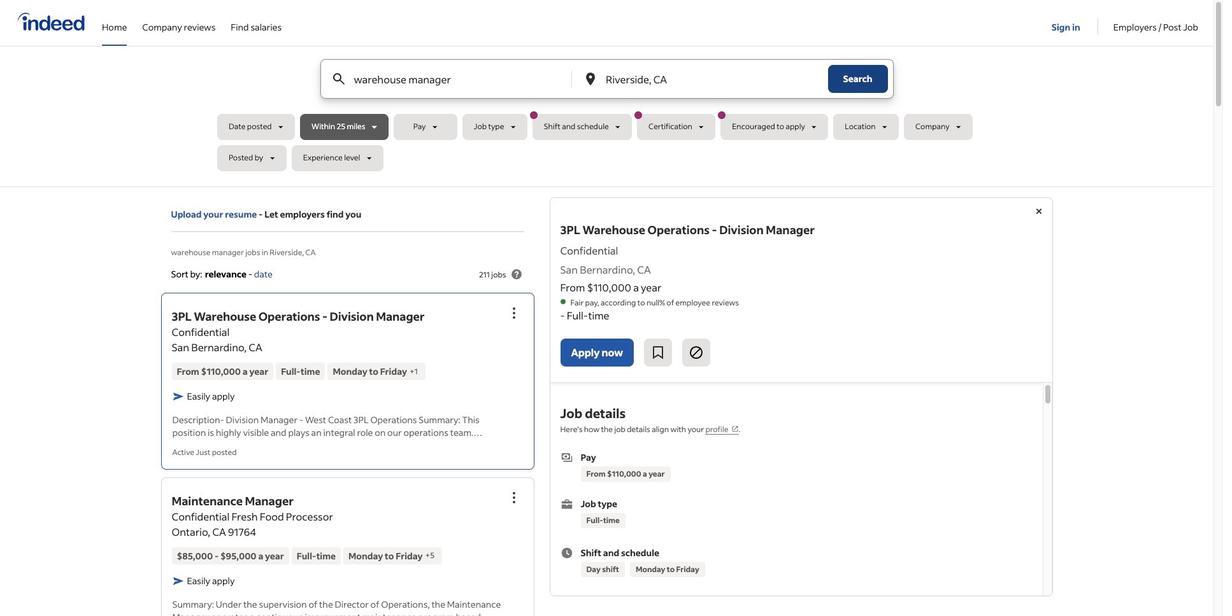 Task type: vqa. For each thing, say whether or not it's contained in the screenshot.
edit location text box
yes



Task type: locate. For each thing, give the bounding box(es) containing it.
Edit location text field
[[604, 60, 803, 98]]

help icon image
[[509, 267, 524, 282]]

search: Job title, keywords, or company text field
[[351, 60, 551, 98]]

job actions for maintenance manager is collapsed image
[[506, 490, 522, 506]]

job preferences (opens in a new window) image
[[731, 426, 739, 433]]

close job details image
[[1032, 204, 1047, 219]]

None search field
[[217, 59, 997, 177]]



Task type: describe. For each thing, give the bounding box(es) containing it.
not interested image
[[689, 345, 704, 361]]

job actions for 3pl warehouse operations - division manager is collapsed image
[[506, 306, 522, 321]]

save this job image
[[651, 345, 666, 361]]



